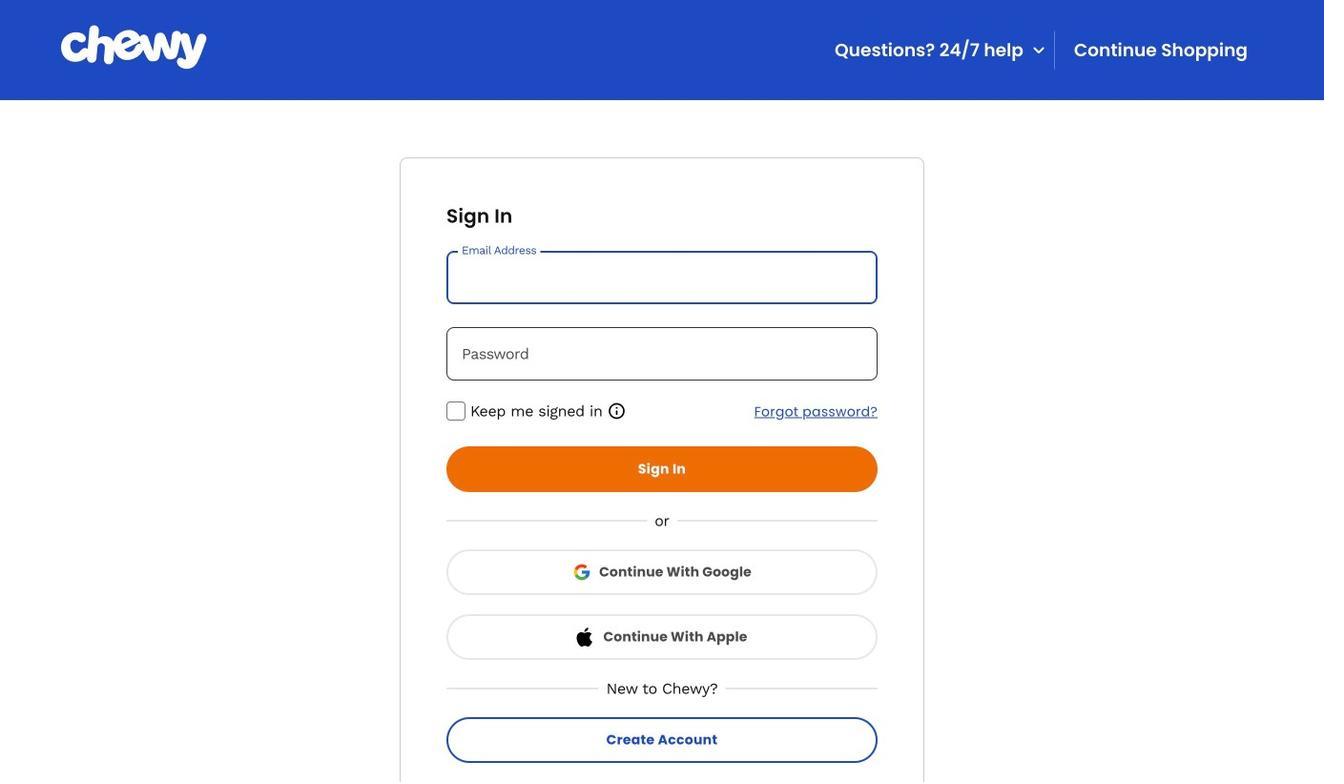 Task type: locate. For each thing, give the bounding box(es) containing it.
more info image
[[607, 402, 626, 421]]

None password field
[[446, 327, 878, 381]]

None email field
[[446, 251, 878, 304]]

chewy logo image
[[61, 25, 206, 69]]



Task type: vqa. For each thing, say whether or not it's contained in the screenshot.
the "Aquarium"
no



